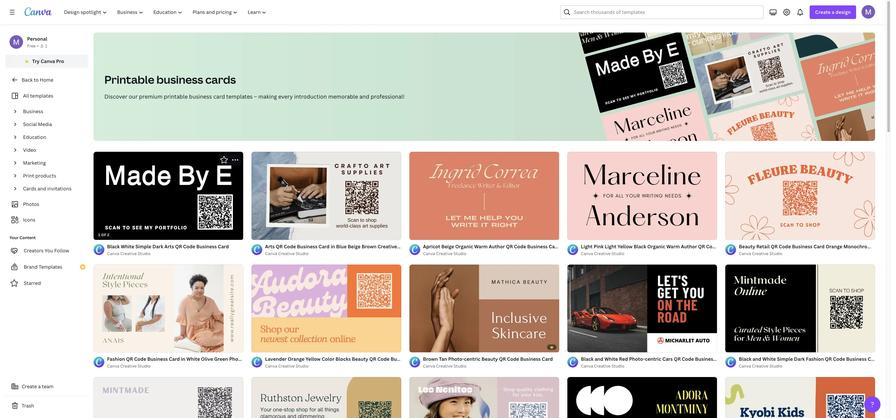 Task type: locate. For each thing, give the bounding box(es) containing it.
photo- right red
[[629, 356, 645, 363]]

2 organic from the left
[[648, 243, 665, 250]]

light
[[581, 243, 593, 250], [605, 243, 617, 250]]

2 light from the left
[[605, 243, 617, 250]]

card inside light pink light yellow black organic warm author qr code business card canva creative studio
[[741, 243, 752, 250]]

1 vertical spatial simple
[[777, 356, 793, 363]]

2 arts from the left
[[265, 243, 275, 250]]

white inside fashion qr code business card in white olive green photocentric style canva creative studio
[[186, 356, 200, 363]]

0 vertical spatial simple
[[135, 243, 151, 250]]

professional!
[[371, 93, 405, 100]]

2 author from the left
[[681, 243, 697, 250]]

canva inside black white simple dark arts qr code business card canva creative studio
[[107, 251, 119, 257]]

olive
[[201, 356, 213, 363]]

1 centric from the left
[[464, 356, 481, 363]]

fashion qr code business card in white olive green photocentric style image
[[94, 265, 243, 353]]

fashion qr code business card in pastel pink blue photo-centric style image
[[410, 377, 559, 418]]

canva creative studio link for black white simple dark arts qr code business card
[[107, 250, 229, 257]]

photo- inside brown tan photo-centric beauty qr code business card canva creative studio
[[448, 356, 464, 363]]

2 fashion from the left
[[806, 356, 824, 363]]

try
[[32, 58, 40, 64]]

2 horizontal spatial beauty
[[739, 243, 755, 250]]

team
[[42, 383, 54, 390]]

beauty inside lavender orange yellow color blocks beauty qr code business card canva creative studio
[[352, 356, 368, 363]]

photo- right tan
[[448, 356, 464, 363]]

canva
[[41, 58, 55, 64], [107, 251, 119, 257], [265, 251, 277, 257], [423, 251, 435, 257], [581, 251, 593, 257], [739, 251, 751, 257], [107, 364, 119, 369], [265, 364, 277, 369], [423, 364, 435, 369], [581, 364, 593, 369], [739, 364, 751, 369]]

card
[[218, 243, 229, 250], [319, 243, 330, 250], [549, 243, 560, 250], [741, 243, 752, 250], [814, 243, 825, 250], [169, 356, 180, 363], [412, 356, 423, 363], [542, 356, 553, 363], [717, 356, 728, 363], [868, 356, 879, 363]]

blue
[[336, 243, 347, 250]]

in
[[331, 243, 335, 250], [181, 356, 185, 363]]

1 horizontal spatial light
[[605, 243, 617, 250]]

studio inside black and white red photo-centric cars qr code business card canva creative studio
[[612, 364, 625, 369]]

None search field
[[561, 5, 764, 19]]

yellow right pink
[[618, 243, 633, 250]]

templates inside all templates link
[[30, 93, 53, 99]]

blocks
[[336, 356, 351, 363]]

arts inside arts qr code business card in blue beige brown creative photocentric craft scrapbook canva creative studio
[[265, 243, 275, 250]]

0 vertical spatial orange
[[826, 243, 843, 250]]

brown right blue
[[362, 243, 377, 250]]

yellow inside light pink light yellow black organic warm author qr code business card canva creative studio
[[618, 243, 633, 250]]

create for create a team
[[22, 383, 37, 390]]

yellow left color
[[306, 356, 321, 363]]

0 horizontal spatial dark
[[152, 243, 163, 250]]

yellow inside lavender orange yellow color blocks beauty qr code business card canva creative studio
[[306, 356, 321, 363]]

1 vertical spatial a
[[38, 383, 41, 390]]

creative inside black white simple dark arts qr code business card canva creative studio
[[120, 251, 137, 257]]

?
[[871, 400, 875, 410]]

0 horizontal spatial yellow
[[306, 356, 321, 363]]

0 horizontal spatial photo-
[[448, 356, 464, 363]]

photo-
[[448, 356, 464, 363], [629, 356, 645, 363]]

1 horizontal spatial a
[[832, 9, 835, 15]]

black
[[107, 243, 120, 250], [634, 243, 646, 250], [581, 356, 594, 363], [739, 356, 752, 363]]

premium
[[139, 93, 163, 100]]

apricot beige organic warm author qr code business card canva creative studio
[[423, 243, 560, 257]]

in for blue
[[331, 243, 335, 250]]

fashion qr code business card in beige light brown green organic warm geometric shapes image
[[252, 377, 401, 418]]

canva inside beauty retail qr code business card orange monochromatic fem canva creative studio
[[739, 251, 751, 257]]

light right pink
[[605, 243, 617, 250]]

1 photo- from the left
[[448, 356, 464, 363]]

in left blue
[[331, 243, 335, 250]]

black and white red photo-centric cars qr code business card image
[[568, 265, 717, 353]]

canva creative studio link for apricot beige organic warm author qr code business card
[[423, 250, 559, 257]]

1 vertical spatial photocentric
[[229, 356, 260, 363]]

1 vertical spatial brown
[[423, 356, 438, 363]]

1 horizontal spatial photo-
[[629, 356, 645, 363]]

trash link
[[5, 399, 88, 413]]

style
[[261, 356, 272, 363]]

of for lavender orange yellow color blocks beauty qr code business card
[[259, 345, 264, 350]]

light pink light yellow black organic warm author qr code business card link
[[581, 243, 752, 250]]

0 vertical spatial create
[[816, 9, 831, 15]]

creative inside lavender orange yellow color blocks beauty qr code business card canva creative studio
[[278, 364, 295, 369]]

1 of 2 link for black white simple dark arts qr code business card
[[94, 152, 243, 240]]

1 organic from the left
[[455, 243, 473, 250]]

1 fashion from the left
[[107, 356, 125, 363]]

0 horizontal spatial beige
[[348, 243, 361, 250]]

black inside black and white red photo-centric cars qr code business card canva creative studio
[[581, 356, 594, 363]]

light left pink
[[581, 243, 593, 250]]

qr inside brown tan photo-centric beauty qr code business card canva creative studio
[[499, 356, 506, 363]]

and inside black and white red photo-centric cars qr code business card canva creative studio
[[595, 356, 604, 363]]

0 horizontal spatial centric
[[464, 356, 481, 363]]

trash
[[22, 403, 34, 409]]

business inside light pink light yellow black organic warm author qr code business card canva creative studio
[[720, 243, 740, 250]]

brown
[[362, 243, 377, 250], [423, 356, 438, 363]]

code
[[183, 243, 195, 250], [284, 243, 296, 250], [514, 243, 526, 250], [706, 243, 718, 250], [779, 243, 791, 250], [134, 356, 146, 363], [377, 356, 390, 363], [507, 356, 519, 363], [682, 356, 694, 363], [833, 356, 845, 363]]

0 horizontal spatial photocentric
[[229, 356, 260, 363]]

free
[[27, 43, 36, 49]]

1 of 2 for beauty retail qr code business card orange monochromatic fem
[[730, 232, 741, 237]]

black for black white simple dark arts qr code business card
[[107, 243, 120, 250]]

black inside the black and white simple dark fashion qr code business card canva creative studio
[[739, 356, 752, 363]]

canva inside arts qr code business card in blue beige brown creative photocentric craft scrapbook canva creative studio
[[265, 251, 277, 257]]

creators you follow
[[24, 247, 69, 254]]

0 horizontal spatial beauty
[[352, 356, 368, 363]]

0 horizontal spatial orange
[[288, 356, 305, 363]]

1 of 2 link
[[94, 152, 243, 240], [252, 152, 401, 240], [410, 152, 559, 240], [568, 152, 717, 240], [726, 152, 875, 240], [94, 265, 243, 353], [252, 265, 401, 353], [410, 265, 559, 353], [568, 265, 717, 353]]

social media link
[[20, 118, 84, 131]]

1 for beauty retail qr code business card orange monochromatic fem
[[730, 232, 732, 237]]

business inside beauty retail qr code business card orange monochromatic fem canva creative studio
[[792, 243, 813, 250]]

1 horizontal spatial beige
[[441, 243, 454, 250]]

free •
[[27, 43, 39, 49]]

a left design in the right top of the page
[[832, 9, 835, 15]]

simple inside the black and white simple dark fashion qr code business card canva creative studio
[[777, 356, 793, 363]]

1 horizontal spatial orange
[[826, 243, 843, 250]]

templates left –
[[226, 93, 253, 100]]

centric left cars
[[645, 356, 661, 363]]

yellow
[[618, 243, 633, 250], [306, 356, 321, 363]]

of for black white simple dark arts qr code business card
[[101, 232, 106, 237]]

qr inside fashion qr code business card in white olive green photocentric style canva creative studio
[[126, 356, 133, 363]]

of for brown tan photo-centric beauty qr code business card
[[417, 345, 422, 350]]

canva creative studio link for lavender orange yellow color blocks beauty qr code business card
[[265, 363, 401, 370]]

1 horizontal spatial simple
[[777, 356, 793, 363]]

create left design in the right top of the page
[[816, 9, 831, 15]]

canva inside fashion qr code business card in white olive green photocentric style canva creative studio
[[107, 364, 119, 369]]

icons link
[[9, 214, 84, 226]]

create left the team
[[22, 383, 37, 390]]

1 horizontal spatial create
[[816, 9, 831, 15]]

of for beauty retail qr code business card orange monochromatic fem
[[733, 232, 738, 237]]

Search search field
[[574, 6, 760, 19]]

business inside black and white red photo-centric cars qr code business card canva creative studio
[[695, 356, 716, 363]]

1 vertical spatial orange
[[288, 356, 305, 363]]

studio inside the black and white simple dark fashion qr code business card canva creative studio
[[770, 364, 783, 369]]

0 vertical spatial in
[[331, 243, 335, 250]]

beige right blue
[[348, 243, 361, 250]]

every
[[278, 93, 293, 100]]

0 vertical spatial yellow
[[618, 243, 633, 250]]

invitations
[[47, 185, 71, 192]]

photocentric left the craft
[[398, 243, 429, 250]]

0 horizontal spatial create
[[22, 383, 37, 390]]

a for team
[[38, 383, 41, 390]]

brand templates
[[24, 264, 62, 270]]

0 horizontal spatial author
[[489, 243, 505, 250]]

in inside arts qr code business card in blue beige brown creative photocentric craft scrapbook canva creative studio
[[331, 243, 335, 250]]

code inside brown tan photo-centric beauty qr code business card canva creative studio
[[507, 356, 519, 363]]

of for arts qr code business card in blue beige brown creative photocentric craft scrapbook
[[259, 232, 264, 237]]

1 arts from the left
[[164, 243, 174, 250]]

print products
[[23, 173, 56, 179]]

creative inside the black and white simple dark fashion qr code business card canva creative studio
[[752, 364, 769, 369]]

business inside brown tan photo-centric beauty qr code business card canva creative studio
[[520, 356, 541, 363]]

1 vertical spatial create
[[22, 383, 37, 390]]

cards
[[205, 72, 236, 87]]

card inside brown tan photo-centric beauty qr code business card canva creative studio
[[542, 356, 553, 363]]

printable
[[104, 72, 154, 87]]

a left the team
[[38, 383, 41, 390]]

1 of 2 link for apricot beige organic warm author qr code business card
[[410, 152, 559, 240]]

0 horizontal spatial brown
[[362, 243, 377, 250]]

canva inside light pink light yellow black organic warm author qr code business card canva creative studio
[[581, 251, 593, 257]]

card inside black white simple dark arts qr code business card canva creative studio
[[218, 243, 229, 250]]

2 for beauty retail qr code business card orange monochromatic fem
[[739, 232, 741, 237]]

templates
[[39, 264, 62, 270]]

photocentric left style
[[229, 356, 260, 363]]

1 beige from the left
[[348, 243, 361, 250]]

0 vertical spatial a
[[832, 9, 835, 15]]

home
[[40, 77, 53, 83]]

lavender
[[265, 356, 287, 363]]

fashion qr code business card in white olive green photocentric style link
[[107, 356, 272, 363]]

0 vertical spatial business
[[157, 72, 203, 87]]

beige inside apricot beige organic warm author qr code business card canva creative studio
[[441, 243, 454, 250]]

black white yellow simple dark fashion qr code business card image
[[568, 377, 717, 418]]

studio inside black white simple dark arts qr code business card canva creative studio
[[138, 251, 151, 257]]

dark
[[152, 243, 163, 250], [794, 356, 805, 363]]

1 for lavender orange yellow color blocks beauty qr code business card
[[256, 345, 258, 350]]

black and white red photo-centric cars qr code business card link
[[581, 356, 728, 363]]

1 horizontal spatial fashion
[[806, 356, 824, 363]]

and
[[360, 93, 369, 100], [38, 185, 46, 192], [595, 356, 604, 363], [753, 356, 762, 363]]

business inside arts qr code business card in blue beige brown creative photocentric craft scrapbook canva creative studio
[[297, 243, 318, 250]]

creative
[[378, 243, 397, 250], [120, 251, 137, 257], [278, 251, 295, 257], [436, 251, 453, 257], [594, 251, 611, 257], [752, 251, 769, 257], [120, 364, 137, 369], [278, 364, 295, 369], [436, 364, 453, 369], [594, 364, 611, 369], [752, 364, 769, 369]]

brown inside brown tan photo-centric beauty qr code business card canva creative studio
[[423, 356, 438, 363]]

code inside light pink light yellow black organic warm author qr code business card canva creative studio
[[706, 243, 718, 250]]

1 horizontal spatial dark
[[794, 356, 805, 363]]

marketing link
[[20, 157, 84, 170]]

cards and invitations
[[23, 185, 71, 192]]

0 vertical spatial photocentric
[[398, 243, 429, 250]]

2 centric from the left
[[645, 356, 661, 363]]

business up the 'printable'
[[157, 72, 203, 87]]

of for light pink light yellow black organic warm author qr code business card
[[575, 232, 580, 237]]

0 vertical spatial dark
[[152, 243, 163, 250]]

business left the card
[[189, 93, 212, 100]]

1 horizontal spatial beauty
[[482, 356, 498, 363]]

author inside apricot beige organic warm author qr code business card canva creative studio
[[489, 243, 505, 250]]

2 beige from the left
[[441, 243, 454, 250]]

photocentric
[[398, 243, 429, 250], [229, 356, 260, 363]]

1 horizontal spatial organic
[[648, 243, 665, 250]]

1 for light pink light yellow black organic warm author qr code business card
[[572, 232, 574, 237]]

canva inside the black and white simple dark fashion qr code business card canva creative studio
[[739, 364, 751, 369]]

0 horizontal spatial templates
[[30, 93, 53, 99]]

templates right all
[[30, 93, 53, 99]]

dark inside black white simple dark arts qr code business card canva creative studio
[[152, 243, 163, 250]]

arts qr code business card in blue beige brown creative photocentric craft scrapbook link
[[265, 243, 467, 250]]

orange right lavender
[[288, 356, 305, 363]]

1 vertical spatial in
[[181, 356, 185, 363]]

studio inside brown tan photo-centric beauty qr code business card canva creative studio
[[454, 364, 467, 369]]

1 for black white simple dark arts qr code business card
[[98, 232, 100, 237]]

0 horizontal spatial light
[[581, 243, 593, 250]]

in inside fashion qr code business card in white olive green photocentric style canva creative studio
[[181, 356, 185, 363]]

1 horizontal spatial yellow
[[618, 243, 633, 250]]

business inside black white simple dark arts qr code business card canva creative studio
[[196, 243, 217, 250]]

a inside button
[[38, 383, 41, 390]]

0 horizontal spatial warm
[[474, 243, 488, 250]]

to
[[34, 77, 39, 83]]

1 horizontal spatial brown
[[423, 356, 438, 363]]

business inside apricot beige organic warm author qr code business card canva creative studio
[[527, 243, 548, 250]]

monochromatic
[[844, 243, 881, 250]]

photocentric inside fashion qr code business card in white olive green photocentric style canva creative studio
[[229, 356, 260, 363]]

0 vertical spatial brown
[[362, 243, 377, 250]]

centric right tan
[[464, 356, 481, 363]]

2 for black and white red photo-centric cars qr code business card
[[581, 345, 583, 350]]

0 horizontal spatial in
[[181, 356, 185, 363]]

qr inside black white simple dark arts qr code business card canva creative studio
[[175, 243, 182, 250]]

1 of 2 link for light pink light yellow black organic warm author qr code business card
[[568, 152, 717, 240]]

0 horizontal spatial a
[[38, 383, 41, 390]]

2 warm from the left
[[667, 243, 680, 250]]

1 of 2 for arts qr code business card in blue beige brown creative photocentric craft scrapbook
[[256, 232, 267, 237]]

author
[[489, 243, 505, 250], [681, 243, 697, 250]]

1 of 2 link for arts qr code business card in blue beige brown creative photocentric craft scrapbook
[[252, 152, 401, 240]]

white inside black white simple dark arts qr code business card canva creative studio
[[121, 243, 134, 250]]

studio inside apricot beige organic warm author qr code business card canva creative studio
[[454, 251, 467, 257]]

1 horizontal spatial arts
[[265, 243, 275, 250]]

1 horizontal spatial warm
[[667, 243, 680, 250]]

ivory blue orange organic warm fashion qr code business card image
[[726, 377, 875, 418]]

0 horizontal spatial organic
[[455, 243, 473, 250]]

photo- inside black and white red photo-centric cars qr code business card canva creative studio
[[629, 356, 645, 363]]

card inside beauty retail qr code business card orange monochromatic fem canva creative studio
[[814, 243, 825, 250]]

1 horizontal spatial centric
[[645, 356, 661, 363]]

1 vertical spatial yellow
[[306, 356, 321, 363]]

lavender orange yellow color blocks beauty qr code business card canva creative studio
[[265, 356, 423, 369]]

create
[[816, 9, 831, 15], [22, 383, 37, 390]]

0 horizontal spatial fashion
[[107, 356, 125, 363]]

white
[[121, 243, 134, 250], [186, 356, 200, 363], [605, 356, 618, 363], [763, 356, 776, 363]]

2 for apricot beige organic warm author qr code business card
[[423, 232, 425, 237]]

card inside lavender orange yellow color blocks beauty qr code business card canva creative studio
[[412, 356, 423, 363]]

white inside black and white red photo-centric cars qr code business card canva creative studio
[[605, 356, 618, 363]]

black inside black white simple dark arts qr code business card canva creative studio
[[107, 243, 120, 250]]

creators you follow link
[[5, 244, 88, 258]]

of
[[259, 232, 264, 237], [417, 232, 422, 237], [575, 232, 580, 237], [733, 232, 738, 237], [101, 232, 106, 237], [101, 345, 106, 350], [417, 345, 422, 350], [575, 345, 580, 350], [259, 345, 264, 350]]

beauty
[[739, 243, 755, 250], [352, 356, 368, 363], [482, 356, 498, 363]]

1 of 2 for light pink light yellow black organic warm author qr code business card
[[572, 232, 583, 237]]

orange inside beauty retail qr code business card orange monochromatic fem canva creative studio
[[826, 243, 843, 250]]

black for black and white red photo-centric cars qr code business card
[[581, 356, 594, 363]]

1 for arts qr code business card in blue beige brown creative photocentric craft scrapbook
[[256, 232, 258, 237]]

templates
[[30, 93, 53, 99], [226, 93, 253, 100]]

a for design
[[832, 9, 835, 15]]

1 of 2
[[256, 232, 267, 237], [414, 232, 425, 237], [572, 232, 583, 237], [730, 232, 741, 237], [98, 232, 109, 237], [98, 345, 109, 350], [414, 345, 425, 350], [572, 345, 583, 350], [256, 345, 267, 350]]

organic
[[455, 243, 473, 250], [648, 243, 665, 250]]

organic inside apricot beige organic warm author qr code business card canva creative studio
[[455, 243, 473, 250]]

1 horizontal spatial author
[[681, 243, 697, 250]]

brown left tan
[[423, 356, 438, 363]]

studio inside fashion qr code business card in white olive green photocentric style canva creative studio
[[138, 364, 151, 369]]

arts
[[164, 243, 174, 250], [265, 243, 275, 250]]

code inside black white simple dark arts qr code business card canva creative studio
[[183, 243, 195, 250]]

fashion
[[107, 356, 125, 363], [806, 356, 824, 363]]

canva creative studio link for black and white red photo-centric cars qr code business card
[[581, 363, 717, 370]]

0 horizontal spatial arts
[[164, 243, 174, 250]]

apricot beige organic warm author qr code business card image
[[410, 152, 559, 240]]

create inside create a design dropdown button
[[816, 9, 831, 15]]

in left olive
[[181, 356, 185, 363]]

your content
[[9, 235, 36, 241]]

black and white red photo-centric cars qr code business card canva creative studio
[[581, 356, 728, 369]]

beige
[[348, 243, 361, 250], [441, 243, 454, 250]]

2 photo- from the left
[[629, 356, 645, 363]]

orange left monochromatic
[[826, 243, 843, 250]]

of for black and white red photo-centric cars qr code business card
[[575, 345, 580, 350]]

0 horizontal spatial simple
[[135, 243, 151, 250]]

2 for black white simple dark arts qr code business card
[[107, 232, 109, 237]]

2 for arts qr code business card in blue beige brown creative photocentric craft scrapbook
[[265, 232, 267, 237]]

1 horizontal spatial photocentric
[[398, 243, 429, 250]]

1 vertical spatial business
[[189, 93, 212, 100]]

author inside light pink light yellow black organic warm author qr code business card canva creative studio
[[681, 243, 697, 250]]

1 warm from the left
[[474, 243, 488, 250]]

lavender orange yellow color blocks beauty qr code business card image
[[252, 265, 401, 353]]

1
[[45, 43, 47, 49], [256, 232, 258, 237], [414, 232, 416, 237], [572, 232, 574, 237], [730, 232, 732, 237], [98, 232, 100, 237], [98, 345, 100, 350], [414, 345, 416, 350], [572, 345, 574, 350], [256, 345, 258, 350]]

you
[[45, 247, 53, 254]]

1 vertical spatial dark
[[794, 356, 805, 363]]

1 author from the left
[[489, 243, 505, 250]]

qr inside light pink light yellow black organic warm author qr code business card canva creative studio
[[698, 243, 705, 250]]

warm
[[474, 243, 488, 250], [667, 243, 680, 250]]

beige right apricot
[[441, 243, 454, 250]]

code inside arts qr code business card in blue beige brown creative photocentric craft scrapbook canva creative studio
[[284, 243, 296, 250]]

card inside black and white red photo-centric cars qr code business card canva creative studio
[[717, 356, 728, 363]]

simple
[[135, 243, 151, 250], [777, 356, 793, 363]]

and inside the black and white simple dark fashion qr code business card canva creative studio
[[753, 356, 762, 363]]

a
[[832, 9, 835, 15], [38, 383, 41, 390]]

1 horizontal spatial in
[[331, 243, 335, 250]]

arts qr code business card in blue beige brown creative photocentric craft scrapbook canva creative studio
[[265, 243, 467, 257]]

code inside fashion qr code business card in white olive green photocentric style canva creative studio
[[134, 356, 146, 363]]

create for create a design
[[816, 9, 831, 15]]



Task type: vqa. For each thing, say whether or not it's contained in the screenshot.
USE MY SYSTEM PREFERENCES BUTTON
no



Task type: describe. For each thing, give the bounding box(es) containing it.
printable business cards
[[104, 72, 236, 87]]

green
[[214, 356, 228, 363]]

warm inside light pink light yellow black organic warm author qr code business card canva creative studio
[[667, 243, 680, 250]]

canva creative studio link for brown tan photo-centric beauty qr code business card
[[423, 363, 553, 370]]

retail
[[757, 243, 770, 250]]

business inside fashion qr code business card in white olive green photocentric style canva creative studio
[[147, 356, 168, 363]]

pink
[[594, 243, 604, 250]]

try canva pro button
[[5, 55, 88, 68]]

starred link
[[5, 277, 88, 290]]

canva creative studio link for arts qr code business card in blue beige brown creative photocentric craft scrapbook
[[265, 250, 401, 257]]

brown tan photo-centric beauty qr code business card link
[[423, 356, 553, 363]]

black white simple dark arts qr code business card link
[[107, 243, 229, 250]]

cars
[[663, 356, 673, 363]]

1 of 2 link for brown tan photo-centric beauty qr code business card
[[410, 265, 559, 353]]

brown inside arts qr code business card in blue beige brown creative photocentric craft scrapbook canva creative studio
[[362, 243, 377, 250]]

card inside apricot beige organic warm author qr code business card canva creative studio
[[549, 243, 560, 250]]

canva creative studio link for black and white simple dark fashion qr code business card
[[739, 363, 875, 370]]

black and white simple dark fashion qr code business card canva creative studio
[[739, 356, 879, 369]]

1 horizontal spatial templates
[[226, 93, 253, 100]]

brown tan photo-centric beauty qr code business card image
[[410, 265, 559, 353]]

in for white
[[181, 356, 185, 363]]

light pink light yellow black organic warm author qr code business card image
[[568, 152, 717, 240]]

2 for light pink light yellow black organic warm author qr code business card
[[581, 232, 583, 237]]

light pink light yellow black organic warm author qr code business card canva creative studio
[[581, 243, 752, 257]]

studio inside beauty retail qr code business card orange monochromatic fem canva creative studio
[[770, 251, 783, 257]]

beauty retail qr code business card orange monochromatic fem link
[[739, 243, 891, 250]]

card inside the black and white simple dark fashion qr code business card canva creative studio
[[868, 356, 879, 363]]

1 of 2 link for beauty retail qr code business card orange monochromatic fem
[[726, 152, 875, 240]]

beauty inside brown tan photo-centric beauty qr code business card canva creative studio
[[482, 356, 498, 363]]

top level navigation element
[[60, 5, 272, 19]]

your
[[9, 235, 19, 241]]

card inside fashion qr code business card in white olive green photocentric style canva creative studio
[[169, 356, 180, 363]]

personal
[[27, 36, 47, 42]]

making
[[258, 93, 277, 100]]

business link
[[20, 105, 84, 118]]

all
[[23, 93, 29, 99]]

create a design
[[816, 9, 851, 15]]

code inside apricot beige organic warm author qr code business card canva creative studio
[[514, 243, 526, 250]]

orange inside lavender orange yellow color blocks beauty qr code business card canva creative studio
[[288, 356, 305, 363]]

try canva pro
[[32, 58, 64, 64]]

back
[[22, 77, 33, 83]]

fem
[[882, 243, 891, 250]]

video
[[23, 147, 36, 153]]

1 for black and white red photo-centric cars qr code business card
[[572, 345, 574, 350]]

white inside the black and white simple dark fashion qr code business card canva creative studio
[[763, 356, 776, 363]]

brown tan photo-centric beauty qr code business card canva creative studio
[[423, 356, 553, 369]]

starred
[[24, 280, 41, 286]]

of for apricot beige organic warm author qr code business card
[[417, 232, 422, 237]]

education link
[[20, 131, 84, 144]]

color
[[322, 356, 335, 363]]

photocentric inside arts qr code business card in blue beige brown creative photocentric craft scrapbook canva creative studio
[[398, 243, 429, 250]]

craft
[[430, 243, 441, 250]]

black for black and white simple dark fashion qr code business card
[[739, 356, 752, 363]]

apricot
[[423, 243, 440, 250]]

media
[[38, 121, 52, 127]]

creative inside brown tan photo-centric beauty qr code business card canva creative studio
[[436, 364, 453, 369]]

1 of 2 for brown tan photo-centric beauty qr code business card
[[414, 345, 425, 350]]

arts qr code business card in blue beige brown creative photocentric craft scrapbook image
[[252, 152, 401, 240]]

qr inside beauty retail qr code business card orange monochromatic fem canva creative studio
[[771, 243, 778, 250]]

fashion inside the black and white simple dark fashion qr code business card canva creative studio
[[806, 356, 824, 363]]

social media
[[23, 121, 52, 127]]

2 for lavender orange yellow color blocks beauty qr code business card
[[265, 345, 267, 350]]

products
[[35, 173, 56, 179]]

studio inside arts qr code business card in blue beige brown creative photocentric craft scrapbook canva creative studio
[[296, 251, 309, 257]]

canva inside button
[[41, 58, 55, 64]]

1 of 2 for black and white red photo-centric cars qr code business card
[[572, 345, 583, 350]]

back to home
[[22, 77, 53, 83]]

code inside lavender orange yellow color blocks beauty qr code business card canva creative studio
[[377, 356, 390, 363]]

black and white simple dark fashion qr code business card image
[[726, 265, 875, 353]]

photos link
[[9, 198, 84, 211]]

1 for apricot beige organic warm author qr code business card
[[414, 232, 416, 237]]

code inside black and white red photo-centric cars qr code business card canva creative studio
[[682, 356, 694, 363]]

video link
[[20, 144, 84, 157]]

1 of 2 link for lavender orange yellow color blocks beauty qr code business card
[[252, 265, 401, 353]]

cards
[[23, 185, 36, 192]]

tan
[[439, 356, 447, 363]]

pro
[[56, 58, 64, 64]]

qr inside arts qr code business card in blue beige brown creative photocentric craft scrapbook canva creative studio
[[276, 243, 283, 250]]

card inside arts qr code business card in blue beige brown creative photocentric craft scrapbook canva creative studio
[[319, 243, 330, 250]]

dark inside the black and white simple dark fashion qr code business card canva creative studio
[[794, 356, 805, 363]]

discover our premium printable business card templates – making every introduction memorable and professional!
[[104, 93, 405, 100]]

black and white simple dark fashion qr code business card link
[[739, 356, 879, 363]]

? button
[[865, 397, 881, 413]]

1 for brown tan photo-centric beauty qr code business card
[[414, 345, 416, 350]]

brand
[[24, 264, 38, 270]]

education
[[23, 134, 46, 140]]

photos
[[23, 201, 39, 207]]

cards and invitations link
[[20, 182, 84, 195]]

creators
[[24, 247, 43, 254]]

canva inside brown tan photo-centric beauty qr code business card canva creative studio
[[423, 364, 435, 369]]

design
[[836, 9, 851, 15]]

red
[[619, 356, 628, 363]]

fashion qr code business card in white olive green photocentric style canva creative studio
[[107, 356, 272, 369]]

lavender orange yellow color blocks beauty qr code business card link
[[265, 356, 423, 363]]

follow
[[54, 247, 69, 254]]

discover
[[104, 93, 127, 100]]

1 of 2 for fashion qr code business card in white olive green photocentric style
[[98, 345, 109, 350]]

fashion inside fashion qr code business card in white olive green photocentric style canva creative studio
[[107, 356, 125, 363]]

1 of 2 for lavender orange yellow color blocks beauty qr code business card
[[256, 345, 267, 350]]

•
[[37, 43, 39, 49]]

and for cards and invitations
[[38, 185, 46, 192]]

qr inside lavender orange yellow color blocks beauty qr code business card canva creative studio
[[370, 356, 376, 363]]

create a team button
[[5, 380, 88, 394]]

simple inside black white simple dark arts qr code business card canva creative studio
[[135, 243, 151, 250]]

1 of 2 for black white simple dark arts qr code business card
[[98, 232, 109, 237]]

and for black and white simple dark fashion qr code business card canva creative studio
[[753, 356, 762, 363]]

beige inside arts qr code business card in blue beige brown creative photocentric craft scrapbook canva creative studio
[[348, 243, 361, 250]]

creative inside fashion qr code business card in white olive green photocentric style canva creative studio
[[120, 364, 137, 369]]

centric inside brown tan photo-centric beauty qr code business card canva creative studio
[[464, 356, 481, 363]]

2 for fashion qr code business card in white olive green photocentric style
[[107, 345, 109, 350]]

black white simple dark arts qr code business card canva creative studio
[[107, 243, 229, 257]]

business inside the black and white simple dark fashion qr code business card canva creative studio
[[846, 356, 867, 363]]

black white simple dark arts qr code business card image
[[94, 152, 243, 240]]

apricot beige organic warm author qr code business card link
[[423, 243, 560, 250]]

maria williams image
[[862, 5, 875, 19]]

print
[[23, 173, 34, 179]]

code inside beauty retail qr code business card orange monochromatic fem canva creative studio
[[779, 243, 791, 250]]

introduction
[[294, 93, 327, 100]]

all templates link
[[9, 90, 84, 102]]

1 of 2 link for black and white red photo-centric cars qr code business card
[[568, 265, 717, 353]]

create a design button
[[810, 5, 856, 19]]

–
[[254, 93, 257, 100]]

our
[[129, 93, 138, 100]]

card
[[213, 93, 225, 100]]

canva inside lavender orange yellow color blocks beauty qr code business card canva creative studio
[[265, 364, 277, 369]]

1 of 2 link for fashion qr code business card in white olive green photocentric style
[[94, 265, 243, 353]]

studio inside lavender orange yellow color blocks beauty qr code business card canva creative studio
[[296, 364, 309, 369]]

brand templates link
[[5, 260, 88, 274]]

of for fashion qr code business card in white olive green photocentric style
[[101, 345, 106, 350]]

creative inside apricot beige organic warm author qr code business card canva creative studio
[[436, 251, 453, 257]]

memorable
[[328, 93, 358, 100]]

1 of 2 for apricot beige organic warm author qr code business card
[[414, 232, 425, 237]]

scrapbook
[[443, 243, 467, 250]]

beauty retail qr code business card orange monochromatic feminine illustrative style image
[[726, 152, 875, 240]]

white lavender simple light fashion qr code business card image
[[94, 377, 243, 418]]

back to home link
[[5, 73, 88, 87]]

business inside lavender orange yellow color blocks beauty qr code business card canva creative studio
[[391, 356, 411, 363]]

arts inside black white simple dark arts qr code business card canva creative studio
[[164, 243, 174, 250]]

printable
[[164, 93, 188, 100]]

1 light from the left
[[581, 243, 593, 250]]

organic inside light pink light yellow black organic warm author qr code business card canva creative studio
[[648, 243, 665, 250]]

canva creative studio link for beauty retail qr code business card orange monochromatic fem
[[739, 250, 875, 257]]

canva inside apricot beige organic warm author qr code business card canva creative studio
[[423, 251, 435, 257]]

1 for fashion qr code business card in white olive green photocentric style
[[98, 345, 100, 350]]

canva inside black and white red photo-centric cars qr code business card canva creative studio
[[581, 364, 593, 369]]

and for black and white red photo-centric cars qr code business card canva creative studio
[[595, 356, 604, 363]]

marketing
[[23, 160, 46, 166]]

icons
[[23, 217, 35, 223]]

qr inside the black and white simple dark fashion qr code business card canva creative studio
[[825, 356, 832, 363]]

canva creative studio link for light pink light yellow black organic warm author qr code business card
[[581, 250, 717, 257]]

beauty inside beauty retail qr code business card orange monochromatic fem canva creative studio
[[739, 243, 755, 250]]

studio inside light pink light yellow black organic warm author qr code business card canva creative studio
[[612, 251, 625, 257]]

creative inside black and white red photo-centric cars qr code business card canva creative studio
[[594, 364, 611, 369]]

warm inside apricot beige organic warm author qr code business card canva creative studio
[[474, 243, 488, 250]]

all templates
[[23, 93, 53, 99]]

canva creative studio link for fashion qr code business card in white olive green photocentric style
[[107, 363, 243, 370]]

code inside the black and white simple dark fashion qr code business card canva creative studio
[[833, 356, 845, 363]]

centric inside black and white red photo-centric cars qr code business card canva creative studio
[[645, 356, 661, 363]]

2 for brown tan photo-centric beauty qr code business card
[[423, 345, 425, 350]]

qr inside apricot beige organic warm author qr code business card canva creative studio
[[506, 243, 513, 250]]

creative inside beauty retail qr code business card orange monochromatic fem canva creative studio
[[752, 251, 769, 257]]

creative inside light pink light yellow black organic warm author qr code business card canva creative studio
[[594, 251, 611, 257]]

qr inside black and white red photo-centric cars qr code business card canva creative studio
[[674, 356, 681, 363]]



